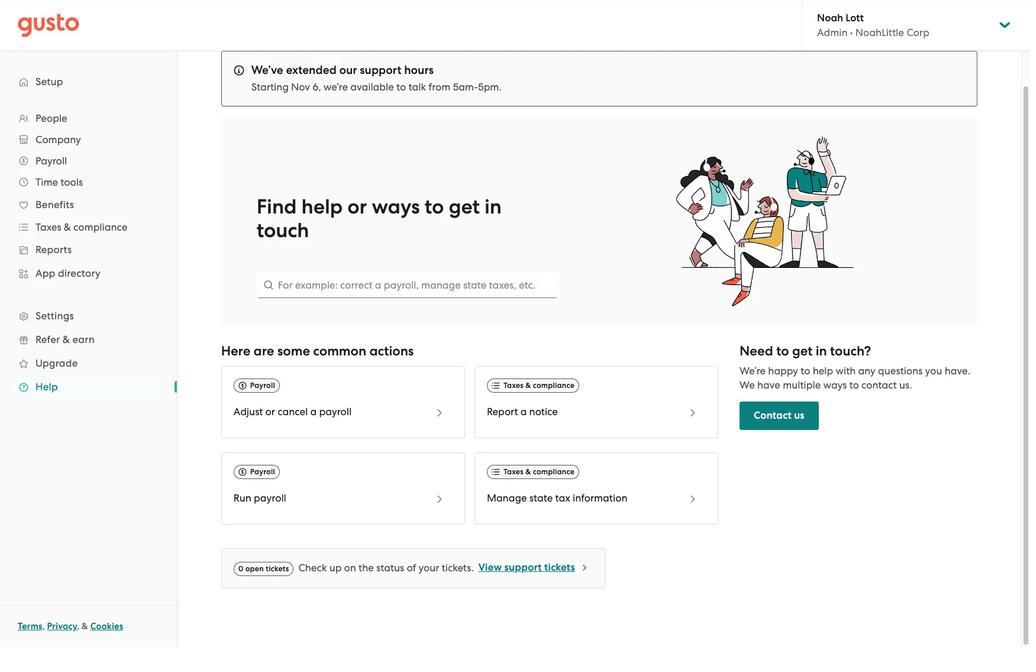 Task type: locate. For each thing, give the bounding box(es) containing it.
cookies button
[[90, 620, 123, 634]]

1 vertical spatial in
[[816, 343, 828, 359]]

up
[[330, 563, 342, 574]]

we're
[[324, 81, 348, 93]]

reports link
[[12, 239, 165, 261]]

1 horizontal spatial a
[[521, 406, 527, 418]]

app directory link
[[12, 263, 165, 284]]

compliance up manage state tax information
[[533, 468, 575, 477]]

0 vertical spatial in
[[485, 195, 502, 219]]

payroll inside dropdown button
[[36, 155, 67, 167]]

here
[[221, 343, 251, 359]]

5am
[[453, 81, 474, 93]]

compliance up reports link
[[73, 221, 128, 233]]

1 horizontal spatial ,
[[77, 622, 80, 632]]

touch
[[257, 218, 309, 243]]

1 vertical spatial taxes
[[504, 381, 524, 390]]

time tools
[[36, 176, 83, 188]]

on
[[344, 563, 356, 574]]

app directory
[[36, 268, 101, 279]]

0 horizontal spatial a
[[311, 406, 317, 418]]

1 horizontal spatial in
[[816, 343, 828, 359]]

time
[[36, 176, 58, 188]]

payroll right cancel
[[319, 406, 352, 418]]

tickets
[[545, 562, 575, 574], [266, 565, 289, 574]]

2 vertical spatial taxes
[[504, 468, 524, 477]]

1 horizontal spatial payroll
[[319, 406, 352, 418]]

& down benefits
[[64, 221, 71, 233]]

we've extended our support hours alert
[[221, 51, 978, 107]]

1 , from the left
[[42, 622, 45, 632]]

taxes & compliance inside dropdown button
[[36, 221, 128, 233]]

0 vertical spatial help
[[302, 195, 343, 219]]

taxes up reports at the left
[[36, 221, 61, 233]]

lott
[[846, 12, 864, 24]]

hours
[[404, 63, 434, 77]]

get
[[449, 195, 480, 219], [793, 343, 813, 359]]

0 horizontal spatial support
[[360, 63, 402, 77]]

compliance for report
[[533, 381, 575, 390]]

1 vertical spatial payroll
[[254, 493, 286, 505]]

check
[[299, 563, 327, 574]]

terms , privacy , & cookies
[[18, 622, 123, 632]]

0 horizontal spatial help
[[302, 195, 343, 219]]

2 vertical spatial compliance
[[533, 468, 575, 477]]

support
[[360, 63, 402, 77], [505, 562, 542, 574]]

adjust or cancel a payroll
[[234, 406, 352, 418]]

taxes & compliance up notice on the right bottom
[[504, 381, 575, 390]]

adjust
[[234, 406, 263, 418]]

information
[[573, 493, 628, 505]]

open
[[245, 565, 264, 574]]

0 vertical spatial get
[[449, 195, 480, 219]]

tickets.
[[442, 563, 474, 574]]

0 vertical spatial payroll
[[36, 155, 67, 167]]

2 vertical spatial payroll
[[250, 468, 275, 477]]

0 vertical spatial payroll
[[319, 406, 352, 418]]

1 vertical spatial taxes & compliance
[[504, 381, 575, 390]]

taxes & compliance up reports link
[[36, 221, 128, 233]]

available
[[351, 81, 394, 93]]

payroll button
[[12, 150, 165, 172]]

2 a from the left
[[521, 406, 527, 418]]

,
[[42, 622, 45, 632], [77, 622, 80, 632]]

we've extended our support hours
[[251, 63, 434, 77]]

help link
[[12, 377, 165, 398]]

support right view
[[505, 562, 542, 574]]

taxes
[[36, 221, 61, 233], [504, 381, 524, 390], [504, 468, 524, 477]]

here are some common actions
[[221, 343, 414, 359]]

help left with at the bottom of the page
[[813, 365, 834, 377]]

0 horizontal spatial in
[[485, 195, 502, 219]]

taxes & compliance up state
[[504, 468, 575, 477]]

payroll
[[36, 155, 67, 167], [250, 381, 275, 390], [250, 468, 275, 477]]

1 horizontal spatial get
[[793, 343, 813, 359]]

terms link
[[18, 622, 42, 632]]

help
[[36, 381, 58, 393]]

directory
[[58, 268, 101, 279]]

compliance up notice on the right bottom
[[533, 381, 575, 390]]

taxes for report
[[504, 381, 524, 390]]

help inside find help or ways to get in touch
[[302, 195, 343, 219]]

0 horizontal spatial ways
[[372, 195, 420, 219]]

taxes & compliance
[[36, 221, 128, 233], [504, 381, 575, 390], [504, 468, 575, 477]]

help right find
[[302, 195, 343, 219]]

&
[[64, 221, 71, 233], [63, 334, 70, 346], [526, 381, 531, 390], [526, 468, 531, 477], [82, 622, 88, 632]]

taxes inside dropdown button
[[36, 221, 61, 233]]

0 vertical spatial ways
[[372, 195, 420, 219]]

any
[[859, 365, 876, 377]]

benefits
[[36, 199, 74, 211]]

privacy link
[[47, 622, 77, 632]]

of
[[407, 563, 416, 574]]

to inside we've extended our support hours alert
[[397, 81, 406, 93]]

check up on the status of your tickets.
[[299, 563, 474, 574]]

talk
[[409, 81, 426, 93]]

1 horizontal spatial tickets
[[545, 562, 575, 574]]

2 vertical spatial taxes & compliance
[[504, 468, 575, 477]]

to
[[397, 81, 406, 93], [425, 195, 444, 219], [777, 343, 790, 359], [801, 365, 811, 377], [850, 380, 860, 391]]

company
[[36, 134, 81, 146]]

0 vertical spatial taxes
[[36, 221, 61, 233]]

a left notice on the right bottom
[[521, 406, 527, 418]]

state
[[530, 493, 553, 505]]

0 horizontal spatial ,
[[42, 622, 45, 632]]

a right cancel
[[311, 406, 317, 418]]

1 vertical spatial get
[[793, 343, 813, 359]]

0 vertical spatial or
[[348, 195, 367, 219]]

support up starting nov 6, we're available to talk from 5am - 5pm .
[[360, 63, 402, 77]]

corp
[[907, 27, 930, 38]]

0 vertical spatial compliance
[[73, 221, 128, 233]]

noah lott admin • noahlittle corp
[[818, 12, 930, 38]]

1 vertical spatial payroll
[[250, 381, 275, 390]]

nov
[[291, 81, 310, 93]]

1 vertical spatial compliance
[[533, 381, 575, 390]]

& left earn
[[63, 334, 70, 346]]

, left 'privacy'
[[42, 622, 45, 632]]

starting nov 6, we're available to talk from 5am - 5pm .
[[251, 81, 502, 93]]

1 vertical spatial ways
[[824, 380, 848, 391]]

0 vertical spatial taxes & compliance
[[36, 221, 128, 233]]

company button
[[12, 129, 165, 150]]

taxes up manage
[[504, 468, 524, 477]]

list
[[0, 108, 177, 399]]

1 horizontal spatial or
[[348, 195, 367, 219]]

1 horizontal spatial support
[[505, 562, 542, 574]]

payroll
[[319, 406, 352, 418], [254, 493, 286, 505]]

-
[[474, 81, 478, 93]]

0 horizontal spatial tickets
[[266, 565, 289, 574]]

multiple
[[783, 380, 821, 391]]

1 vertical spatial help
[[813, 365, 834, 377]]

, left the cookies button
[[77, 622, 80, 632]]

payroll up adjust
[[250, 381, 275, 390]]

0 horizontal spatial get
[[449, 195, 480, 219]]

are
[[254, 343, 274, 359]]

0 vertical spatial support
[[360, 63, 402, 77]]

1 horizontal spatial ways
[[824, 380, 848, 391]]

happy
[[769, 365, 799, 377]]

status
[[377, 563, 405, 574]]

list containing people
[[0, 108, 177, 399]]

taxes up report a notice
[[504, 381, 524, 390]]

we've
[[251, 63, 283, 77]]

0 horizontal spatial or
[[266, 406, 275, 418]]

upgrade link
[[12, 353, 165, 374]]

1 horizontal spatial help
[[813, 365, 834, 377]]

payroll right run on the bottom left of page
[[254, 493, 286, 505]]

run payroll
[[234, 493, 286, 505]]

tax
[[556, 493, 571, 505]]

or inside find help or ways to get in touch
[[348, 195, 367, 219]]

payroll up run payroll
[[250, 468, 275, 477]]

or
[[348, 195, 367, 219], [266, 406, 275, 418]]

in inside the need to get in touch? we're happy to help with any questions you have. we have multiple ways to contact us.
[[816, 343, 828, 359]]

& up state
[[526, 468, 531, 477]]

extended
[[286, 63, 337, 77]]

•
[[851, 27, 854, 38]]

& inside taxes & compliance dropdown button
[[64, 221, 71, 233]]

payroll up time
[[36, 155, 67, 167]]

contact us
[[754, 410, 805, 422]]

to inside find help or ways to get in touch
[[425, 195, 444, 219]]

in inside find help or ways to get in touch
[[485, 195, 502, 219]]

app
[[36, 268, 55, 279]]



Task type: vqa. For each thing, say whether or not it's contained in the screenshot.
on
yes



Task type: describe. For each thing, give the bounding box(es) containing it.
refer & earn link
[[12, 329, 165, 351]]

get inside the need to get in touch? we're happy to help with any questions you have. we have multiple ways to contact us.
[[793, 343, 813, 359]]

setup link
[[12, 71, 165, 92]]

run
[[234, 493, 252, 505]]

find
[[257, 195, 297, 219]]

time tools button
[[12, 172, 165, 193]]

payroll for adjust
[[250, 381, 275, 390]]

compliance for manage
[[533, 468, 575, 477]]

ways inside find help or ways to get in touch
[[372, 195, 420, 219]]

contact
[[862, 380, 897, 391]]

get inside find help or ways to get in touch
[[449, 195, 480, 219]]

taxes for manage
[[504, 468, 524, 477]]

gusto navigation element
[[0, 51, 177, 418]]

taxes & compliance for manage
[[504, 468, 575, 477]]

benefits link
[[12, 194, 165, 216]]

tools
[[61, 176, 83, 188]]

help inside the need to get in touch? we're happy to help with any questions you have. we have multiple ways to contact us.
[[813, 365, 834, 377]]

tickets for view support tickets
[[545, 562, 575, 574]]

& inside refer & earn link
[[63, 334, 70, 346]]

have
[[758, 380, 781, 391]]

upgrade
[[36, 358, 78, 369]]

view support tickets link
[[479, 561, 590, 577]]

home image
[[18, 13, 79, 37]]

we
[[740, 380, 755, 391]]

manage state tax information
[[487, 493, 628, 505]]

have.
[[945, 365, 971, 377]]

For example: correct a payroll, manage state taxes, etc. field
[[257, 272, 558, 298]]

contact us button
[[740, 402, 819, 431]]

& left the cookies
[[82, 622, 88, 632]]

5pm
[[478, 81, 499, 93]]

starting
[[251, 81, 289, 93]]

find help or ways to get in touch
[[257, 195, 502, 243]]

1 vertical spatial support
[[505, 562, 542, 574]]

view
[[479, 562, 502, 574]]

taxes & compliance button
[[12, 217, 165, 238]]

noahlittle
[[856, 27, 905, 38]]

tickets for 0 open tickets
[[266, 565, 289, 574]]

questions
[[879, 365, 923, 377]]

we're
[[740, 365, 766, 377]]

us.
[[900, 380, 913, 391]]

people button
[[12, 108, 165, 129]]

compliance inside dropdown button
[[73, 221, 128, 233]]

refer & earn
[[36, 334, 95, 346]]

manage
[[487, 493, 527, 505]]

setup
[[36, 76, 63, 88]]

you
[[926, 365, 943, 377]]

some
[[277, 343, 310, 359]]

settings
[[36, 310, 74, 322]]

admin
[[818, 27, 848, 38]]

report
[[487, 406, 518, 418]]

notice
[[530, 406, 558, 418]]

taxes & compliance for report
[[504, 381, 575, 390]]

need to get in touch? we're happy to help with any questions you have. we have multiple ways to contact us.
[[740, 343, 971, 391]]

touch?
[[831, 343, 872, 359]]

reports
[[36, 244, 72, 256]]

.
[[499, 81, 502, 93]]

support inside alert
[[360, 63, 402, 77]]

view support tickets
[[479, 562, 575, 574]]

earn
[[72, 334, 95, 346]]

ways inside the need to get in touch? we're happy to help with any questions you have. we have multiple ways to contact us.
[[824, 380, 848, 391]]

cancel
[[278, 406, 308, 418]]

refer
[[36, 334, 60, 346]]

report a notice
[[487, 406, 558, 418]]

0
[[238, 565, 244, 574]]

1 a from the left
[[311, 406, 317, 418]]

people
[[36, 112, 67, 124]]

common
[[313, 343, 367, 359]]

& up report a notice
[[526, 381, 531, 390]]

our
[[340, 63, 357, 77]]

actions
[[370, 343, 414, 359]]

1 vertical spatial or
[[266, 406, 275, 418]]

payroll for run
[[250, 468, 275, 477]]

0 horizontal spatial payroll
[[254, 493, 286, 505]]

your
[[419, 563, 440, 574]]

us
[[795, 410, 805, 422]]

terms
[[18, 622, 42, 632]]

contact
[[754, 410, 792, 422]]

2 , from the left
[[77, 622, 80, 632]]

cookies
[[90, 622, 123, 632]]

6,
[[313, 81, 321, 93]]

settings link
[[12, 306, 165, 327]]

0 open tickets
[[238, 565, 289, 574]]

need
[[740, 343, 774, 359]]



